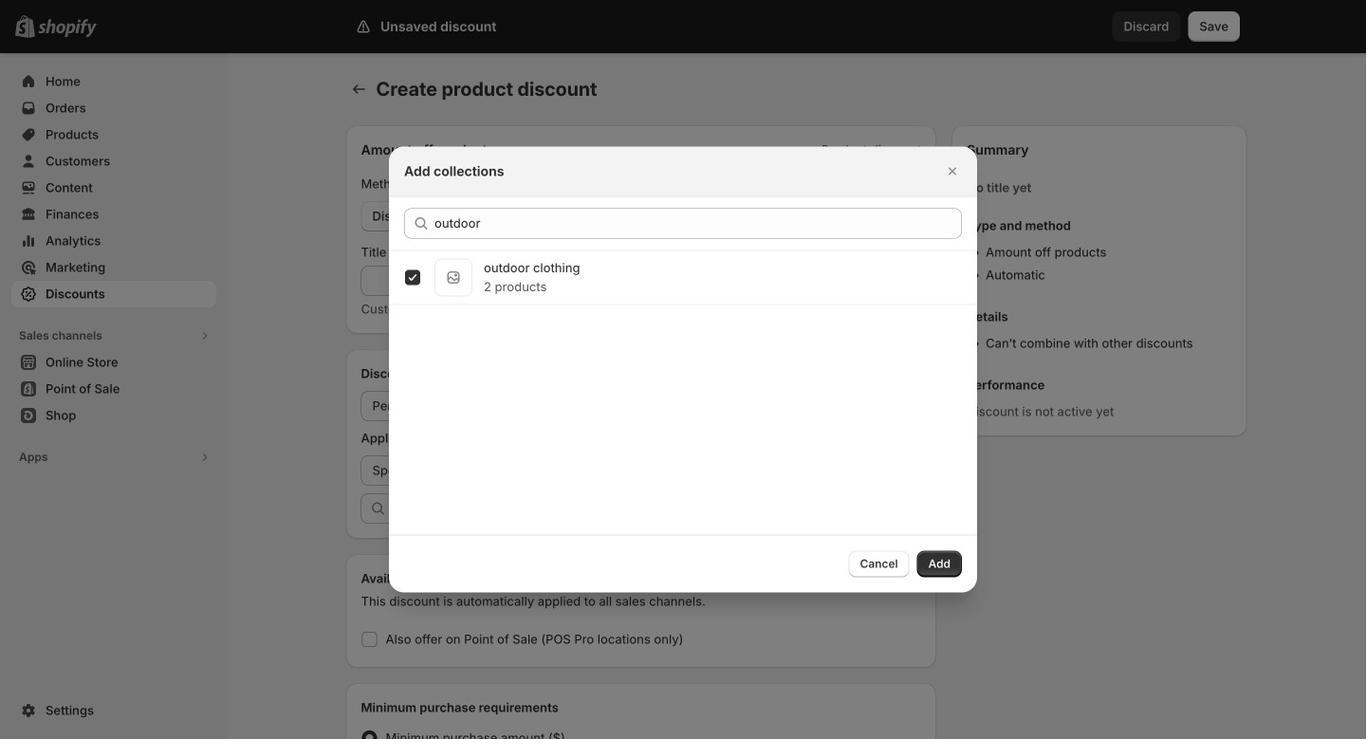 Task type: locate. For each thing, give the bounding box(es) containing it.
Search collections text field
[[435, 208, 962, 239]]

shopify image
[[38, 19, 97, 38]]

dialog
[[0, 147, 1367, 593]]



Task type: vqa. For each thing, say whether or not it's contained in the screenshot.
Shopify image
yes



